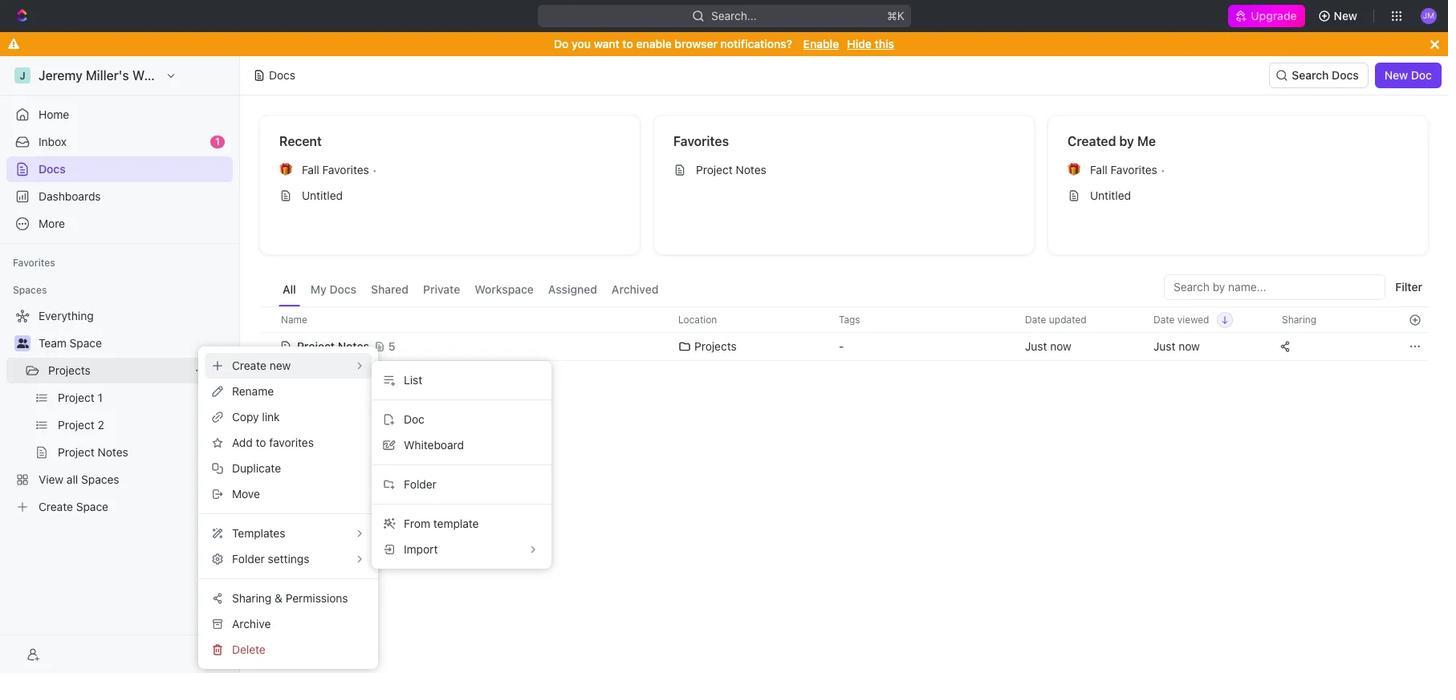 Task type: vqa. For each thing, say whether or not it's contained in the screenshot.
"SEARCH" search box
no



Task type: locate. For each thing, give the bounding box(es) containing it.
just now
[[1026, 340, 1072, 353], [1154, 340, 1201, 353]]

🎁 down created
[[1068, 164, 1081, 176]]

sharing down search by name... text field
[[1283, 314, 1317, 326]]

docs inside button
[[1332, 68, 1359, 82]]

0 vertical spatial notes
[[736, 163, 767, 177]]

all
[[283, 283, 296, 296]]

1 horizontal spatial just now
[[1154, 340, 1201, 353]]

link
[[262, 410, 280, 424]]

to
[[623, 37, 634, 51], [256, 436, 266, 450]]

0 horizontal spatial •
[[373, 163, 377, 176]]

1 horizontal spatial fall favorites •
[[1091, 163, 1166, 177]]

new for new doc
[[1385, 68, 1409, 82]]

0 horizontal spatial untitled link
[[273, 183, 627, 209]]

1 just now from the left
[[1026, 340, 1072, 353]]

projects down location
[[695, 340, 737, 353]]

archive
[[232, 618, 271, 631]]

date viewed button
[[1144, 308, 1234, 332]]

0 vertical spatial project
[[696, 163, 733, 177]]

0 vertical spatial project notes
[[696, 163, 767, 177]]

1 horizontal spatial date
[[1154, 314, 1175, 326]]

date left viewed at right
[[1154, 314, 1175, 326]]

date for date updated
[[1026, 314, 1047, 326]]

0 vertical spatial new
[[1334, 9, 1358, 22]]

1 horizontal spatial sharing
[[1283, 314, 1317, 326]]

just
[[1026, 340, 1048, 353], [1154, 340, 1176, 353]]

create new button
[[205, 353, 372, 379]]

archived
[[612, 283, 659, 296]]

1 horizontal spatial untitled link
[[1062, 183, 1416, 209]]

created
[[1068, 134, 1117, 149]]

new inside button
[[1334, 9, 1358, 22]]

just now down date viewed
[[1154, 340, 1201, 353]]

0 horizontal spatial fall
[[302, 163, 319, 177]]

0 horizontal spatial just now
[[1026, 340, 1072, 353]]

1 vertical spatial sharing
[[232, 592, 272, 606]]

tab list
[[279, 275, 663, 307]]

1 date from the left
[[1026, 314, 1047, 326]]

0 horizontal spatial now
[[1051, 340, 1072, 353]]

1 vertical spatial new
[[1385, 68, 1409, 82]]

table containing project notes
[[259, 307, 1430, 363]]

0 horizontal spatial new
[[1334, 9, 1358, 22]]

0 horizontal spatial just
[[1026, 340, 1048, 353]]

0 horizontal spatial fall favorites •
[[302, 163, 377, 177]]

fall down created
[[1091, 163, 1108, 177]]

tab list containing all
[[279, 275, 663, 307]]

project inside row
[[297, 340, 335, 353]]

whiteboard
[[404, 438, 464, 452]]

dashboards link
[[6, 184, 233, 210]]

1 untitled link from the left
[[273, 183, 627, 209]]

enable
[[804, 37, 840, 51]]

1 vertical spatial project
[[297, 340, 335, 353]]

0 horizontal spatial 🎁
[[279, 164, 292, 176]]

docs right search
[[1332, 68, 1359, 82]]

2 🎁 from the left
[[1068, 164, 1081, 176]]

fall favorites •
[[302, 163, 377, 177], [1091, 163, 1166, 177]]

docs
[[269, 68, 296, 82], [1332, 68, 1359, 82], [39, 162, 66, 176], [330, 283, 357, 296]]

fall favorites • for recent
[[302, 163, 377, 177]]

fall down recent
[[302, 163, 319, 177]]

date left updated
[[1026, 314, 1047, 326]]

user group image
[[16, 339, 29, 349]]

1 horizontal spatial project notes
[[696, 163, 767, 177]]

project notes
[[696, 163, 767, 177], [297, 340, 369, 353]]

• for created by me
[[1161, 163, 1166, 176]]

want
[[594, 37, 620, 51]]

1 vertical spatial notes
[[338, 340, 369, 353]]

rename
[[232, 385, 274, 398]]

favorites
[[674, 134, 729, 149], [322, 163, 369, 177], [1111, 163, 1158, 177], [13, 257, 55, 269]]

private button
[[419, 275, 464, 307]]

project
[[696, 163, 733, 177], [297, 340, 335, 353]]

column header
[[259, 307, 277, 333]]

untitled for created by me
[[1091, 189, 1132, 202]]

from
[[404, 517, 430, 531]]

date for date viewed
[[1154, 314, 1175, 326]]

0 horizontal spatial sharing
[[232, 592, 272, 606]]

date
[[1026, 314, 1047, 326], [1154, 314, 1175, 326]]

2 fall favorites • from the left
[[1091, 163, 1166, 177]]

untitled down recent
[[302, 189, 343, 202]]

0 vertical spatial to
[[623, 37, 634, 51]]

fall
[[302, 163, 319, 177], [1091, 163, 1108, 177]]

2 fall from the left
[[1091, 163, 1108, 177]]

1 horizontal spatial projects
[[695, 340, 737, 353]]

folder button
[[378, 472, 545, 498]]

project inside project notes link
[[696, 163, 733, 177]]

sidebar navigation
[[0, 56, 240, 674]]

list
[[404, 373, 423, 387]]

docs up recent
[[269, 68, 296, 82]]

1 vertical spatial to
[[256, 436, 266, 450]]

row
[[259, 307, 1430, 333], [259, 331, 1430, 363]]

private
[[423, 283, 460, 296]]

fall favorites • down by
[[1091, 163, 1166, 177]]

upgrade link
[[1229, 5, 1306, 27]]

1 horizontal spatial doc
[[1412, 68, 1433, 82]]

search docs
[[1292, 68, 1359, 82]]

to right add
[[256, 436, 266, 450]]

row down tags
[[259, 331, 1430, 363]]

0 horizontal spatial doc
[[404, 413, 425, 426]]

new right search docs
[[1385, 68, 1409, 82]]

1 horizontal spatial project
[[696, 163, 733, 177]]

1 horizontal spatial untitled
[[1091, 189, 1132, 202]]

1 fall favorites • from the left
[[302, 163, 377, 177]]

home
[[39, 108, 69, 121]]

🎁
[[279, 164, 292, 176], [1068, 164, 1081, 176]]

0 horizontal spatial untitled
[[302, 189, 343, 202]]

my
[[311, 283, 327, 296]]

0 horizontal spatial to
[[256, 436, 266, 450]]

1 horizontal spatial notes
[[736, 163, 767, 177]]

new doc
[[1385, 68, 1433, 82]]

🎁 down recent
[[279, 164, 292, 176]]

projects down team space
[[48, 364, 91, 377]]

do
[[554, 37, 569, 51]]

1 fall from the left
[[302, 163, 319, 177]]

1 horizontal spatial 🎁
[[1068, 164, 1081, 176]]

new doc button
[[1376, 63, 1442, 88]]

untitled link
[[273, 183, 627, 209], [1062, 183, 1416, 209]]

0 vertical spatial sharing
[[1283, 314, 1317, 326]]

now down date updated button
[[1051, 340, 1072, 353]]

2 row from the top
[[259, 331, 1430, 363]]

0 horizontal spatial notes
[[338, 340, 369, 353]]

sharing & permissions
[[232, 592, 348, 606]]

2 • from the left
[[1161, 163, 1166, 176]]

archive link
[[205, 612, 372, 638]]

do you want to enable browser notifications? enable hide this
[[554, 37, 895, 51]]

1 horizontal spatial •
[[1161, 163, 1166, 176]]

1 untitled from the left
[[302, 189, 343, 202]]

2 date from the left
[[1154, 314, 1175, 326]]

notes
[[736, 163, 767, 177], [338, 340, 369, 353]]

row up -
[[259, 307, 1430, 333]]

docs down inbox
[[39, 162, 66, 176]]

1 vertical spatial projects
[[48, 364, 91, 377]]

permissions
[[286, 592, 348, 606]]

1 🎁 from the left
[[279, 164, 292, 176]]

1 horizontal spatial fall
[[1091, 163, 1108, 177]]

1 vertical spatial project notes
[[297, 340, 369, 353]]

doc
[[1412, 68, 1433, 82], [404, 413, 425, 426]]

1 horizontal spatial just
[[1154, 340, 1176, 353]]

row containing project notes
[[259, 331, 1430, 363]]

archived button
[[608, 275, 663, 307]]

sharing up archive
[[232, 592, 272, 606]]

2 untitled from the left
[[1091, 189, 1132, 202]]

untitled down created by me
[[1091, 189, 1132, 202]]

fall favorites • down recent
[[302, 163, 377, 177]]

sharing for sharing
[[1283, 314, 1317, 326]]

just down date updated button
[[1026, 340, 1048, 353]]

0 horizontal spatial projects
[[48, 364, 91, 377]]

space
[[70, 337, 102, 350]]

just now down date updated button
[[1026, 340, 1072, 353]]

0 horizontal spatial project
[[297, 340, 335, 353]]

-
[[839, 340, 844, 353]]

just down date viewed
[[1154, 340, 1176, 353]]

docs right my
[[330, 283, 357, 296]]

whiteboard button
[[378, 433, 545, 459]]

team space
[[39, 337, 102, 350]]

new inside button
[[1385, 68, 1409, 82]]

team space link
[[39, 331, 230, 357]]

tree containing team space
[[6, 304, 233, 520]]

untitled
[[302, 189, 343, 202], [1091, 189, 1132, 202]]

1 row from the top
[[259, 307, 1430, 333]]

sharing for sharing & permissions
[[232, 592, 272, 606]]

2 untitled link from the left
[[1062, 183, 1416, 209]]

untitled link for created by me
[[1062, 183, 1416, 209]]

new
[[270, 359, 291, 373]]

from template button
[[378, 512, 545, 537]]

search...
[[711, 9, 757, 22]]

Search by name... text field
[[1174, 275, 1377, 300]]

from template
[[404, 517, 479, 531]]

tree
[[6, 304, 233, 520]]

favorites button
[[6, 254, 62, 273]]

⌘k
[[887, 9, 905, 22]]

copy link
[[232, 410, 280, 424]]

new up search docs
[[1334, 9, 1358, 22]]

assigned button
[[544, 275, 601, 307]]

date updated
[[1026, 314, 1087, 326]]

1 • from the left
[[373, 163, 377, 176]]

0 horizontal spatial date
[[1026, 314, 1047, 326]]

1 horizontal spatial now
[[1179, 340, 1201, 353]]

copy link link
[[205, 405, 372, 430]]

1 horizontal spatial new
[[1385, 68, 1409, 82]]

projects
[[695, 340, 737, 353], [48, 364, 91, 377]]

5
[[389, 340, 396, 353]]

0 horizontal spatial project notes
[[297, 340, 369, 353]]

new
[[1334, 9, 1358, 22], [1385, 68, 1409, 82]]

now down date viewed button
[[1179, 340, 1201, 353]]

0 vertical spatial doc
[[1412, 68, 1433, 82]]

0 vertical spatial projects
[[695, 340, 737, 353]]

table
[[259, 307, 1430, 363]]

cell
[[259, 332, 277, 361]]

to right want
[[623, 37, 634, 51]]



Task type: describe. For each thing, give the bounding box(es) containing it.
hide
[[848, 37, 872, 51]]

import button
[[378, 537, 545, 563]]

tree inside sidebar navigation
[[6, 304, 233, 520]]

my docs button
[[307, 275, 361, 307]]

move link
[[205, 482, 372, 508]]

add to favorites link
[[205, 430, 372, 456]]

• for recent
[[373, 163, 377, 176]]

move
[[232, 488, 260, 501]]

fall for recent
[[302, 163, 319, 177]]

copy
[[232, 410, 259, 424]]

recent
[[279, 134, 322, 149]]

2 just from the left
[[1154, 340, 1176, 353]]

delete
[[232, 643, 266, 657]]

enable
[[636, 37, 672, 51]]

1 now from the left
[[1051, 340, 1072, 353]]

docs link
[[6, 157, 233, 182]]

create
[[232, 359, 267, 373]]

add to favorites
[[232, 436, 314, 450]]

import
[[404, 543, 438, 557]]

location
[[679, 314, 718, 326]]

favorites
[[269, 436, 314, 450]]

1 just from the left
[[1026, 340, 1048, 353]]

name
[[281, 314, 307, 326]]

upgrade
[[1252, 9, 1298, 22]]

create new link
[[205, 353, 372, 379]]

all button
[[279, 275, 300, 307]]

search docs button
[[1270, 63, 1369, 88]]

1 vertical spatial doc
[[404, 413, 425, 426]]

shared
[[371, 283, 409, 296]]

🎁 for created by me
[[1068, 164, 1081, 176]]

spaces
[[13, 284, 47, 296]]

1 horizontal spatial to
[[623, 37, 634, 51]]

search
[[1292, 68, 1330, 82]]

1
[[215, 136, 220, 148]]

duplicate
[[232, 462, 281, 475]]

&
[[275, 592, 283, 606]]

project notes link
[[667, 157, 1022, 183]]

assigned
[[548, 283, 597, 296]]

inbox
[[39, 135, 67, 149]]

untitled link for recent
[[273, 183, 627, 209]]

add
[[232, 436, 253, 450]]

dashboards
[[39, 190, 101, 203]]

new button
[[1312, 3, 1368, 29]]

projects inside sidebar navigation
[[48, 364, 91, 377]]

rename link
[[205, 379, 372, 405]]

home link
[[6, 102, 233, 128]]

docs inside button
[[330, 283, 357, 296]]

new for new
[[1334, 9, 1358, 22]]

notifications?
[[721, 37, 793, 51]]

shared button
[[367, 275, 413, 307]]

updated
[[1050, 314, 1087, 326]]

workspace button
[[471, 275, 538, 307]]

created by me
[[1068, 134, 1157, 149]]

me
[[1138, 134, 1157, 149]]

list button
[[378, 368, 545, 394]]

2 just now from the left
[[1154, 340, 1201, 353]]

untitled for recent
[[302, 189, 343, 202]]

2 now from the left
[[1179, 340, 1201, 353]]

you
[[572, 37, 591, 51]]

my docs
[[311, 283, 357, 296]]

template
[[434, 517, 479, 531]]

favorites inside favorites button
[[13, 257, 55, 269]]

folder
[[404, 478, 437, 491]]

projects link
[[48, 358, 188, 384]]

fall favorites • for created by me
[[1091, 163, 1166, 177]]

🎁 for recent
[[279, 164, 292, 176]]

row containing name
[[259, 307, 1430, 333]]

notes inside row
[[338, 340, 369, 353]]

this
[[875, 37, 895, 51]]

by
[[1120, 134, 1135, 149]]

doc button
[[378, 407, 545, 433]]

docs inside sidebar navigation
[[39, 162, 66, 176]]

projects inside row
[[695, 340, 737, 353]]

tags
[[839, 314, 861, 326]]

team
[[39, 337, 67, 350]]

delete link
[[205, 638, 372, 663]]

fall for created by me
[[1091, 163, 1108, 177]]

date updated button
[[1016, 308, 1097, 332]]

viewed
[[1178, 314, 1210, 326]]

browser
[[675, 37, 718, 51]]

sharing & permissions link
[[205, 586, 372, 612]]

date viewed
[[1154, 314, 1210, 326]]

workspace
[[475, 283, 534, 296]]

create new
[[232, 359, 291, 373]]



